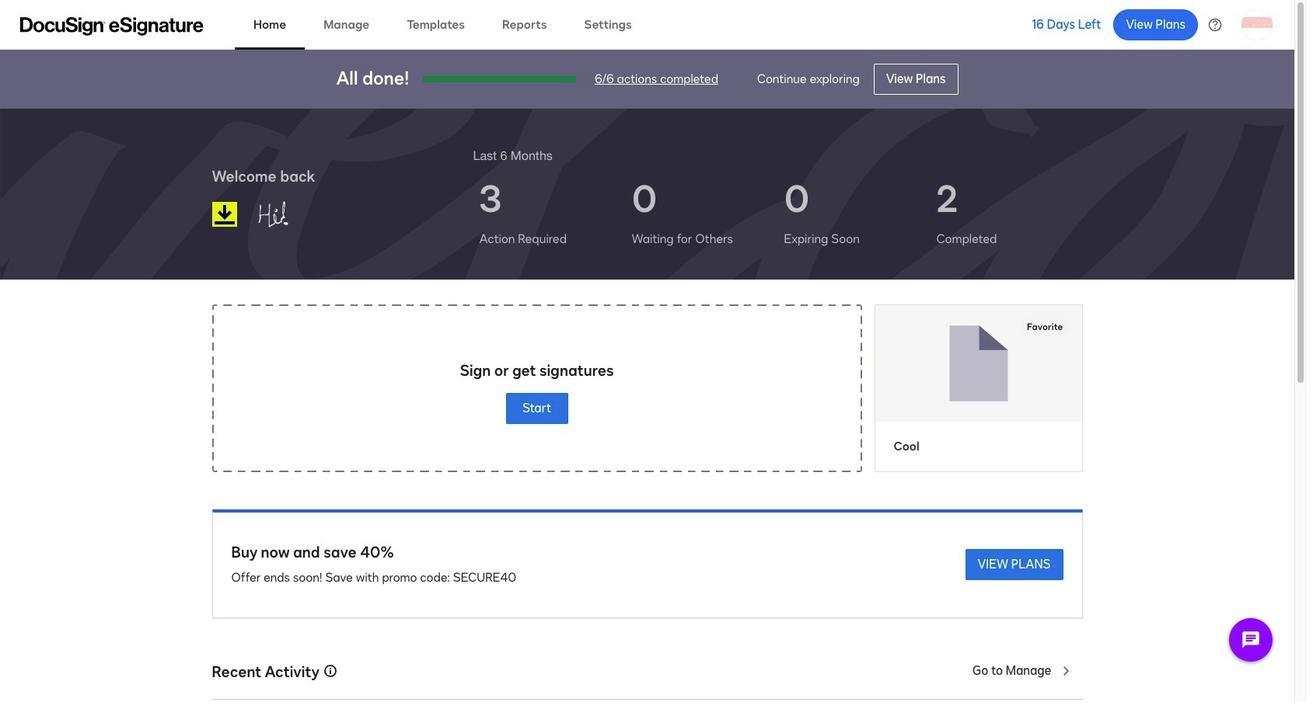 Task type: describe. For each thing, give the bounding box(es) containing it.
docusign esignature image
[[20, 17, 204, 35]]

use cool image
[[875, 306, 1082, 422]]

docusignlogo image
[[212, 202, 237, 227]]



Task type: vqa. For each thing, say whether or not it's contained in the screenshot.
Use Cool IMAGE
yes



Task type: locate. For each thing, give the bounding box(es) containing it.
list
[[473, 165, 1083, 261]]

heading
[[473, 146, 553, 165]]

generic name image
[[250, 194, 331, 235]]

your uploaded profile image image
[[1242, 9, 1273, 40]]



